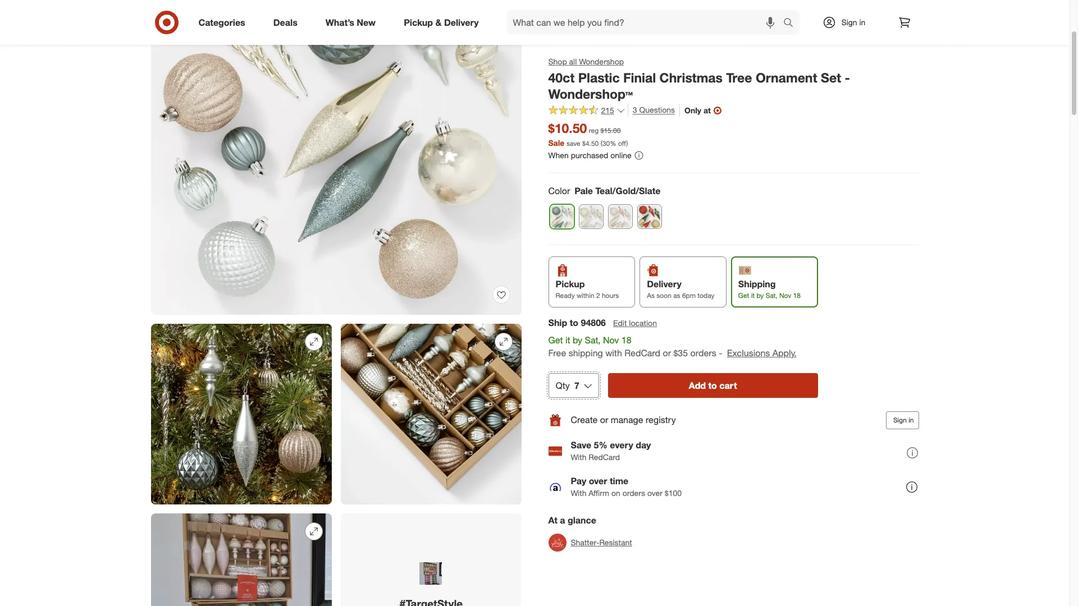 Task type: describe. For each thing, give the bounding box(es) containing it.
What can we help you find? suggestions appear below search field
[[507, 10, 786, 35]]

%
[[610, 139, 617, 148]]

pickup & delivery link
[[395, 10, 493, 35]]

sign inside button
[[894, 416, 907, 425]]

wondershop
[[579, 57, 624, 66]]

3 questions link
[[628, 104, 675, 117]]

shatter-resistant
[[571, 538, 633, 548]]

with inside save 5% every day with redcard
[[571, 453, 587, 463]]

hours
[[602, 292, 619, 300]]

ready
[[556, 292, 575, 300]]

get it by sat, nov 18 free shipping with redcard or $35 orders - exclusions apply.
[[549, 335, 797, 359]]

sat, inside shipping get it by sat, nov 18
[[766, 292, 778, 300]]

qty
[[556, 380, 570, 391]]

shipping
[[569, 348, 603, 359]]

1 horizontal spatial over
[[648, 489, 663, 499]]

215 link
[[549, 104, 626, 118]]

apply.
[[773, 348, 797, 359]]

215
[[602, 106, 615, 115]]

when
[[549, 151, 569, 160]]

red/green/gold image
[[638, 205, 662, 229]]

2
[[597, 292, 600, 300]]

deals
[[273, 17, 298, 28]]

redcard inside get it by sat, nov 18 free shipping with redcard or $35 orders - exclusions apply.
[[625, 348, 661, 359]]

#targetstyle preview 1 image
[[420, 563, 442, 585]]

$15.00
[[601, 127, 621, 135]]

add to cart button
[[608, 373, 818, 398]]

shatter-resistant button
[[549, 531, 633, 556]]

add
[[689, 380, 706, 391]]

it inside get it by sat, nov 18 free shipping with redcard or $35 orders - exclusions apply.
[[566, 335, 571, 346]]

at a glance
[[549, 515, 597, 526]]

deals link
[[264, 10, 312, 35]]

3
[[633, 105, 638, 115]]

edit location
[[614, 319, 657, 328]]

pickup & delivery
[[404, 17, 479, 28]]

shatter-
[[571, 538, 600, 548]]

to for cart
[[709, 380, 718, 391]]

by inside shipping get it by sat, nov 18
[[757, 292, 764, 300]]

pink/champagne image
[[609, 205, 632, 229]]

soon
[[657, 292, 672, 300]]

shipping
[[739, 279, 776, 290]]

sale
[[549, 138, 565, 148]]

candy champagne image
[[580, 205, 603, 229]]

qty 7
[[556, 380, 580, 391]]

tree
[[727, 70, 753, 85]]

shop all wondershop 40ct plastic finial christmas tree ornament set - wondershop™
[[549, 57, 851, 102]]

manage
[[611, 415, 644, 426]]

finial
[[624, 70, 656, 85]]

purchased
[[571, 151, 609, 160]]

3 questions
[[633, 105, 675, 115]]

plastic
[[579, 70, 620, 85]]

categories
[[199, 17, 245, 28]]

wondershop™
[[549, 86, 633, 102]]

40ct plastic finial christmas tree ornament set - wondershop™, 2 of 7 image
[[151, 324, 332, 505]]

free
[[549, 348, 567, 359]]

pay
[[571, 476, 587, 487]]

7
[[575, 380, 580, 391]]

save 5% every day with redcard
[[571, 440, 651, 463]]

&
[[436, 17, 442, 28]]

location
[[629, 319, 657, 328]]

resistant
[[600, 538, 633, 548]]

ship
[[549, 317, 568, 329]]

in inside button
[[909, 416, 915, 425]]

as
[[647, 292, 655, 300]]

nov inside shipping get it by sat, nov 18
[[780, 292, 792, 300]]

)
[[627, 139, 628, 148]]

off
[[619, 139, 627, 148]]

christmas
[[660, 70, 723, 85]]

as
[[674, 292, 681, 300]]

what's new link
[[316, 10, 390, 35]]

online
[[611, 151, 632, 160]]

a
[[560, 515, 566, 526]]

at
[[549, 515, 558, 526]]

set
[[821, 70, 842, 85]]

at
[[704, 106, 711, 115]]

shipping get it by sat, nov 18
[[739, 279, 801, 300]]

affirm
[[589, 489, 610, 499]]

every
[[610, 440, 634, 451]]

pickup for &
[[404, 17, 433, 28]]

search button
[[779, 10, 806, 37]]

$35
[[674, 348, 688, 359]]

4.50
[[586, 139, 599, 148]]

day
[[636, 440, 651, 451]]

pickup for ready
[[556, 279, 585, 290]]

0 horizontal spatial delivery
[[444, 17, 479, 28]]

delivery inside delivery as soon as 6pm today
[[647, 279, 682, 290]]

color pale teal/gold/slate
[[549, 185, 661, 197]]

orders inside pay over time with affirm on orders over $100
[[623, 489, 646, 499]]

pale
[[575, 185, 593, 197]]

get inside get it by sat, nov 18 free shipping with redcard or $35 orders - exclusions apply.
[[549, 335, 563, 346]]

by inside get it by sat, nov 18 free shipping with redcard or $35 orders - exclusions apply.
[[573, 335, 583, 346]]



Task type: locate. For each thing, give the bounding box(es) containing it.
1 horizontal spatial redcard
[[625, 348, 661, 359]]

ornament
[[756, 70, 818, 85]]

all
[[570, 57, 577, 66]]

0 horizontal spatial pickup
[[404, 17, 433, 28]]

0 vertical spatial delivery
[[444, 17, 479, 28]]

exclusions apply. link
[[728, 348, 797, 359]]

1 vertical spatial over
[[648, 489, 663, 499]]

0 vertical spatial sat,
[[766, 292, 778, 300]]

$
[[583, 139, 586, 148]]

over
[[589, 476, 608, 487], [648, 489, 663, 499]]

0 horizontal spatial over
[[589, 476, 608, 487]]

1 vertical spatial get
[[549, 335, 563, 346]]

pickup up ready
[[556, 279, 585, 290]]

1 horizontal spatial by
[[757, 292, 764, 300]]

pale teal/gold/slate image
[[550, 205, 574, 229]]

0 vertical spatial orders
[[691, 348, 717, 359]]

1 vertical spatial with
[[571, 489, 587, 499]]

when purchased online
[[549, 151, 632, 160]]

1 vertical spatial or
[[601, 415, 609, 426]]

0 horizontal spatial 18
[[622, 335, 632, 346]]

1 with from the top
[[571, 453, 587, 463]]

pickup inside pickup ready within 2 hours
[[556, 279, 585, 290]]

delivery as soon as 6pm today
[[647, 279, 715, 300]]

glance
[[568, 515, 597, 526]]

to right add
[[709, 380, 718, 391]]

18
[[794, 292, 801, 300], [622, 335, 632, 346]]

1 horizontal spatial sat,
[[766, 292, 778, 300]]

on
[[612, 489, 621, 499]]

redcard inside save 5% every day with redcard
[[589, 453, 620, 463]]

-
[[845, 70, 851, 85], [719, 348, 723, 359]]

sat, up 'shipping'
[[585, 335, 601, 346]]

today
[[698, 292, 715, 300]]

1 horizontal spatial or
[[663, 348, 671, 359]]

nov
[[780, 292, 792, 300], [603, 335, 619, 346]]

1 horizontal spatial sign
[[894, 416, 907, 425]]

$100
[[665, 489, 682, 499]]

photo from @gala_mk85, 4 of 7 image
[[151, 514, 332, 607]]

1 vertical spatial 18
[[622, 335, 632, 346]]

0 vertical spatial by
[[757, 292, 764, 300]]

by down shipping
[[757, 292, 764, 300]]

- inside shop all wondershop 40ct plastic finial christmas tree ornament set - wondershop™
[[845, 70, 851, 85]]

save
[[571, 440, 592, 451]]

0 vertical spatial sign in
[[842, 17, 866, 27]]

94806
[[581, 317, 606, 329]]

orders right on
[[623, 489, 646, 499]]

1 horizontal spatial sign in
[[894, 416, 915, 425]]

18 inside get it by sat, nov 18 free shipping with redcard or $35 orders - exclusions apply.
[[622, 335, 632, 346]]

0 vertical spatial to
[[570, 317, 579, 329]]

0 horizontal spatial sign in
[[842, 17, 866, 27]]

1 horizontal spatial nov
[[780, 292, 792, 300]]

40ct
[[549, 70, 575, 85]]

with down save
[[571, 453, 587, 463]]

sign in link
[[813, 10, 884, 35]]

0 vertical spatial 18
[[794, 292, 801, 300]]

or left '$35'
[[663, 348, 671, 359]]

sat,
[[766, 292, 778, 300], [585, 335, 601, 346]]

it inside shipping get it by sat, nov 18
[[752, 292, 755, 300]]

0 vertical spatial redcard
[[625, 348, 661, 359]]

redcard
[[625, 348, 661, 359], [589, 453, 620, 463]]

0 horizontal spatial nov
[[603, 335, 619, 346]]

0 horizontal spatial get
[[549, 335, 563, 346]]

1 vertical spatial -
[[719, 348, 723, 359]]

1 vertical spatial it
[[566, 335, 571, 346]]

0 vertical spatial pickup
[[404, 17, 433, 28]]

get
[[739, 292, 750, 300], [549, 335, 563, 346]]

pickup left &
[[404, 17, 433, 28]]

0 horizontal spatial sign
[[842, 17, 858, 27]]

or right the create
[[601, 415, 609, 426]]

0 horizontal spatial redcard
[[589, 453, 620, 463]]

1 vertical spatial sign
[[894, 416, 907, 425]]

only at
[[685, 106, 711, 115]]

1 vertical spatial to
[[709, 380, 718, 391]]

(
[[601, 139, 603, 148]]

create
[[571, 415, 598, 426]]

1 vertical spatial sat,
[[585, 335, 601, 346]]

ship to 94806
[[549, 317, 606, 329]]

sign in inside button
[[894, 416, 915, 425]]

to for 94806
[[570, 317, 579, 329]]

redcard right with
[[625, 348, 661, 359]]

delivery right &
[[444, 17, 479, 28]]

18 inside shipping get it by sat, nov 18
[[794, 292, 801, 300]]

with
[[571, 453, 587, 463], [571, 489, 587, 499]]

1 vertical spatial orders
[[623, 489, 646, 499]]

0 horizontal spatial orders
[[623, 489, 646, 499]]

$10.50 reg $15.00 sale save $ 4.50 ( 30 % off )
[[549, 120, 628, 148]]

0 horizontal spatial or
[[601, 415, 609, 426]]

add to cart
[[689, 380, 738, 391]]

it
[[752, 292, 755, 300], [566, 335, 571, 346]]

cart
[[720, 380, 738, 391]]

nov inside get it by sat, nov 18 free shipping with redcard or $35 orders - exclusions apply.
[[603, 335, 619, 346]]

1 vertical spatial delivery
[[647, 279, 682, 290]]

sat, inside get it by sat, nov 18 free shipping with redcard or $35 orders - exclusions apply.
[[585, 335, 601, 346]]

0 vertical spatial over
[[589, 476, 608, 487]]

1 horizontal spatial in
[[909, 416, 915, 425]]

teal/gold/slate
[[596, 185, 661, 197]]

only
[[685, 106, 702, 115]]

1 horizontal spatial delivery
[[647, 279, 682, 290]]

1 vertical spatial nov
[[603, 335, 619, 346]]

questions
[[640, 105, 675, 115]]

0 horizontal spatial to
[[570, 317, 579, 329]]

$10.50
[[549, 120, 587, 136]]

1 vertical spatial redcard
[[589, 453, 620, 463]]

pay over time with affirm on orders over $100
[[571, 476, 682, 499]]

get up free
[[549, 335, 563, 346]]

or
[[663, 348, 671, 359], [601, 415, 609, 426]]

over left $100
[[648, 489, 663, 499]]

1 horizontal spatial get
[[739, 292, 750, 300]]

0 vertical spatial sign
[[842, 17, 858, 27]]

0 vertical spatial get
[[739, 292, 750, 300]]

color
[[549, 185, 571, 197]]

over up affirm
[[589, 476, 608, 487]]

1 horizontal spatial to
[[709, 380, 718, 391]]

what's new
[[326, 17, 376, 28]]

0 horizontal spatial -
[[719, 348, 723, 359]]

create or manage registry
[[571, 415, 676, 426]]

0 horizontal spatial by
[[573, 335, 583, 346]]

sign in
[[842, 17, 866, 27], [894, 416, 915, 425]]

1 vertical spatial in
[[909, 416, 915, 425]]

1 vertical spatial sign in
[[894, 416, 915, 425]]

sign
[[842, 17, 858, 27], [894, 416, 907, 425]]

edit location button
[[613, 317, 658, 330]]

- right set
[[845, 70, 851, 85]]

with down pay
[[571, 489, 587, 499]]

orders
[[691, 348, 717, 359], [623, 489, 646, 499]]

0 vertical spatial -
[[845, 70, 851, 85]]

0 horizontal spatial sat,
[[585, 335, 601, 346]]

categories link
[[189, 10, 259, 35]]

shop
[[549, 57, 567, 66]]

in
[[860, 17, 866, 27], [909, 416, 915, 425]]

get down shipping
[[739, 292, 750, 300]]

40ct plastic finial christmas tree ornament set - wondershop™, 3 of 7 image
[[341, 324, 522, 505]]

it down shipping
[[752, 292, 755, 300]]

pickup ready within 2 hours
[[556, 279, 619, 300]]

0 vertical spatial in
[[860, 17, 866, 27]]

edit
[[614, 319, 627, 328]]

0 vertical spatial with
[[571, 453, 587, 463]]

1 horizontal spatial orders
[[691, 348, 717, 359]]

1 horizontal spatial it
[[752, 292, 755, 300]]

exclusions
[[728, 348, 771, 359]]

- left exclusions
[[719, 348, 723, 359]]

delivery up the soon
[[647, 279, 682, 290]]

40ct plastic finial christmas tree ornament set - wondershop™, 1 of 7 image
[[151, 0, 522, 315]]

within
[[577, 292, 595, 300]]

to right ship
[[570, 317, 579, 329]]

to inside button
[[709, 380, 718, 391]]

1 horizontal spatial pickup
[[556, 279, 585, 290]]

30
[[603, 139, 610, 148]]

get inside shipping get it by sat, nov 18
[[739, 292, 750, 300]]

registry
[[646, 415, 676, 426]]

- inside get it by sat, nov 18 free shipping with redcard or $35 orders - exclusions apply.
[[719, 348, 723, 359]]

new
[[357, 17, 376, 28]]

by up 'shipping'
[[573, 335, 583, 346]]

1 horizontal spatial 18
[[794, 292, 801, 300]]

orders inside get it by sat, nov 18 free shipping with redcard or $35 orders - exclusions apply.
[[691, 348, 717, 359]]

save
[[567, 139, 581, 148]]

orders right '$35'
[[691, 348, 717, 359]]

0 vertical spatial it
[[752, 292, 755, 300]]

0 horizontal spatial it
[[566, 335, 571, 346]]

redcard down the 5%
[[589, 453, 620, 463]]

1 vertical spatial by
[[573, 335, 583, 346]]

0 horizontal spatial in
[[860, 17, 866, 27]]

6pm
[[683, 292, 696, 300]]

it up free
[[566, 335, 571, 346]]

search
[[779, 18, 806, 29]]

1 horizontal spatial -
[[845, 70, 851, 85]]

5%
[[594, 440, 608, 451]]

reg
[[589, 127, 599, 135]]

sign in button
[[887, 412, 920, 430]]

or inside get it by sat, nov 18 free shipping with redcard or $35 orders - exclusions apply.
[[663, 348, 671, 359]]

2 with from the top
[[571, 489, 587, 499]]

what's
[[326, 17, 355, 28]]

with
[[606, 348, 622, 359]]

0 vertical spatial nov
[[780, 292, 792, 300]]

0 vertical spatial or
[[663, 348, 671, 359]]

1 vertical spatial pickup
[[556, 279, 585, 290]]

with inside pay over time with affirm on orders over $100
[[571, 489, 587, 499]]

sat, down shipping
[[766, 292, 778, 300]]



Task type: vqa. For each thing, say whether or not it's contained in the screenshot.
the top Pickup
yes



